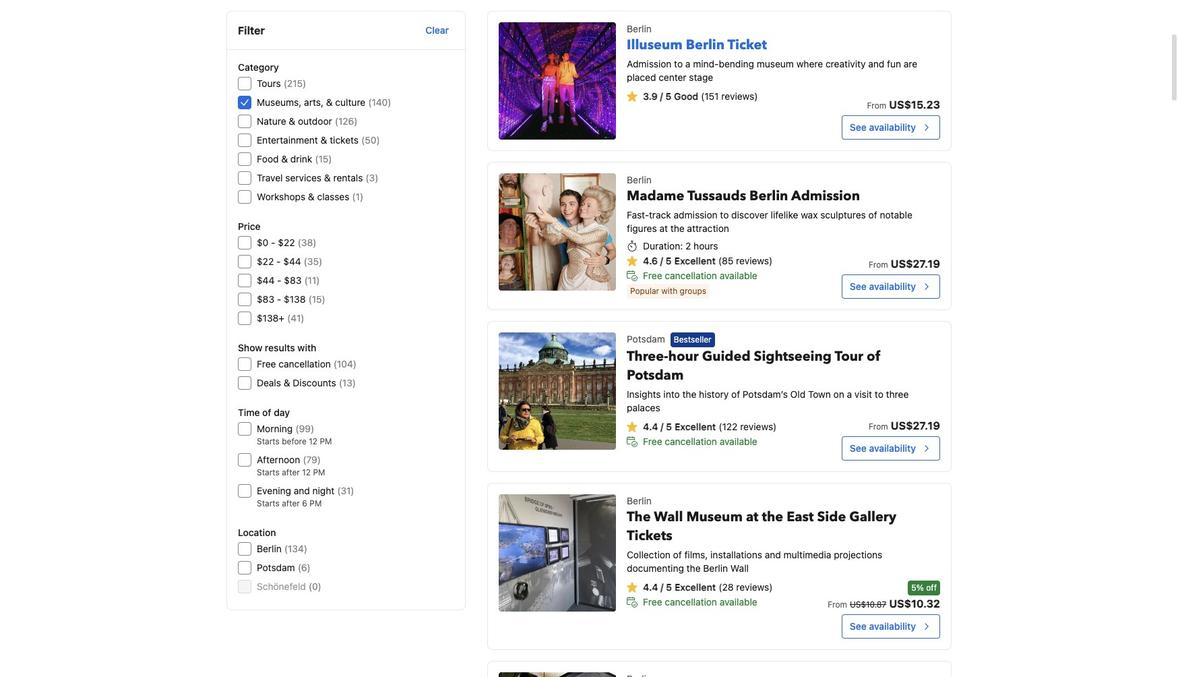 Task type: describe. For each thing, give the bounding box(es) containing it.
0 vertical spatial with
[[662, 286, 678, 296]]

tours
[[257, 78, 281, 89]]

4.4 / 5 excellent (28 reviews)
[[643, 582, 773, 593]]

pm for (99)
[[320, 436, 332, 446]]

$138
[[284, 293, 306, 305]]

- for $0
[[271, 237, 276, 248]]

& right arts,
[[326, 96, 333, 108]]

figures
[[627, 223, 657, 234]]

multimedia
[[784, 549, 832, 561]]

clear button
[[420, 18, 455, 42]]

museums, arts, & culture (140)
[[257, 96, 392, 108]]

attraction
[[688, 223, 730, 234]]

free cancellation available for wall
[[643, 596, 758, 608]]

berlin up illuseum
[[627, 23, 652, 34]]

(79)
[[303, 454, 321, 465]]

sculptures
[[821, 209, 867, 221]]

show results with
[[238, 342, 317, 353]]

4.6
[[643, 255, 658, 266]]

berlin up 'lifelike'
[[750, 187, 789, 205]]

availability for three-hour guided sightseeing tour of potsdam
[[870, 443, 917, 454]]

see availability for illuseum berlin ticket
[[850, 121, 917, 133]]

potsdam for potsdam
[[627, 333, 666, 345]]

berlin (134)
[[257, 543, 308, 554]]

and inside berlin the wall museum at the east side gallery tickets collection of films, installations and multimedia projections documenting the berlin wall
[[765, 549, 782, 561]]

notable
[[880, 209, 913, 221]]

5%
[[912, 583, 925, 593]]

$138+ (41)
[[257, 312, 305, 324]]

/ for 4.6 / 5 excellent (85 reviews)
[[661, 255, 664, 266]]

(35)
[[304, 256, 323, 267]]

category
[[238, 61, 279, 73]]

berlin up 4.4 / 5 excellent (28 reviews)
[[704, 563, 728, 574]]

availability for the wall museum at the east side gallery tickets
[[870, 621, 917, 632]]

(15) for food & drink (15)
[[315, 153, 332, 165]]

(41)
[[287, 312, 305, 324]]

(104)
[[334, 358, 357, 370]]

workshops & classes (1)
[[257, 191, 364, 202]]

/ for 3.9 / 5 good (151 reviews)
[[660, 90, 663, 102]]

bestseller
[[674, 335, 712, 345]]

madame tussauds berlin admission image
[[499, 173, 616, 291]]

6
[[302, 498, 307, 509]]

from for madame tussauds berlin admission
[[869, 260, 889, 270]]

4.4 for tickets
[[643, 582, 659, 593]]

a inside three-hour guided sightseeing tour of potsdam insights into the history of potsdam's old town on a visit to three palaces
[[847, 389, 853, 400]]

three
[[887, 389, 909, 400]]

morning (99) starts before 12 pm
[[257, 423, 332, 446]]

time
[[238, 407, 260, 418]]

show
[[238, 342, 263, 353]]

3.9 / 5 good (151 reviews)
[[643, 90, 758, 102]]

town
[[809, 389, 831, 400]]

5 for 4.4 / 5 excellent (28 reviews)
[[666, 582, 672, 593]]

from us$27.19 for madame tussauds berlin admission
[[869, 258, 941, 270]]

see for the wall museum at the east side gallery tickets
[[850, 621, 867, 632]]

5 for 4.4 / 5 excellent (122 reviews)
[[666, 421, 672, 433]]

reviews) for 4.4 / 5 excellent (28 reviews)
[[737, 582, 773, 593]]

ticket
[[728, 36, 767, 54]]

filter
[[238, 24, 265, 36]]

good
[[675, 90, 699, 102]]

nature & outdoor (126)
[[257, 115, 358, 127]]

reviews) for 4.4 / 5 excellent (122 reviews)
[[741, 421, 777, 433]]

arts,
[[304, 96, 324, 108]]

& for nature & outdoor
[[289, 115, 296, 127]]

entertainment & tickets (50)
[[257, 134, 380, 146]]

free down the documenting
[[643, 596, 663, 608]]

tussauds
[[688, 187, 747, 205]]

from us$27.19 for three-hour guided sightseeing tour of potsdam
[[869, 420, 941, 432]]

and inside berlin illuseum berlin ticket admission to a mind-bending museum where creativity and fun are placed center stage
[[869, 58, 885, 69]]

illuseum berlin ticket image
[[499, 22, 616, 140]]

berlin down location
[[257, 543, 282, 554]]

$83 - $138 (15)
[[257, 293, 326, 305]]

cancellation down 4.4 / 5 excellent (122 reviews)
[[665, 436, 718, 447]]

see for illuseum berlin ticket
[[850, 121, 867, 133]]

us$27.19 for three-hour guided sightseeing tour of potsdam
[[891, 420, 941, 432]]

the left east
[[762, 508, 784, 526]]

& for entertainment & tickets
[[321, 134, 327, 146]]

availability for madame tussauds berlin admission
[[870, 281, 917, 292]]

the
[[627, 508, 651, 526]]

entertainment
[[257, 134, 318, 146]]

berlin illuseum berlin ticket admission to a mind-bending museum where creativity and fun are placed center stage
[[627, 23, 918, 83]]

pm for (79)
[[313, 467, 325, 477]]

5 for 3.9 / 5 good (151 reviews)
[[666, 90, 672, 102]]

(50)
[[362, 134, 380, 146]]

(99)
[[296, 423, 314, 434]]

palaces
[[627, 402, 661, 414]]

collection
[[627, 549, 671, 561]]

potsdam inside three-hour guided sightseeing tour of potsdam insights into the history of potsdam's old town on a visit to three palaces
[[627, 366, 684, 385]]

tickets
[[330, 134, 359, 146]]

5% off from us$10.87 us$10.32
[[828, 583, 941, 610]]

food
[[257, 153, 279, 165]]

insights
[[627, 389, 661, 400]]

illuseum
[[627, 36, 683, 54]]

results
[[265, 342, 295, 353]]

schönefeld (0)
[[257, 581, 322, 592]]

schönefeld
[[257, 581, 306, 592]]

reviews) for 4.6 / 5 excellent (85 reviews)
[[737, 255, 773, 266]]

(134)
[[284, 543, 308, 554]]

workshops
[[257, 191, 306, 202]]

lifelike
[[771, 209, 799, 221]]

night
[[313, 485, 335, 496]]

1 vertical spatial $44
[[257, 274, 275, 286]]

sightseeing
[[754, 348, 832, 366]]

free up deals
[[257, 358, 276, 370]]

deals
[[257, 377, 281, 388]]

1 horizontal spatial $83
[[284, 274, 302, 286]]

4.4 / 5 excellent (122 reviews)
[[643, 421, 777, 433]]

outdoor
[[298, 115, 332, 127]]

starts for morning
[[257, 436, 280, 446]]

of left day
[[262, 407, 272, 418]]

from for three-hour guided sightseeing tour of potsdam
[[869, 422, 889, 432]]

bending
[[719, 58, 755, 69]]

starts for afternoon
[[257, 467, 280, 477]]

potsdam (6)
[[257, 562, 311, 573]]

us$10.32
[[890, 598, 941, 610]]

tours (215)
[[257, 78, 306, 89]]

(126)
[[335, 115, 358, 127]]

clear
[[426, 24, 449, 36]]

admission for madame tussauds berlin admission
[[792, 187, 861, 205]]

fast-
[[627, 209, 649, 221]]

films,
[[685, 549, 708, 561]]

location
[[238, 527, 276, 538]]

reviews) for 3.9 / 5 good (151 reviews)
[[722, 90, 758, 102]]

time of day
[[238, 407, 290, 418]]

old
[[791, 389, 806, 400]]

(38)
[[298, 237, 317, 248]]

tickets
[[627, 527, 673, 545]]

1 free cancellation available from the top
[[643, 270, 758, 281]]

see availability for madame tussauds berlin admission
[[850, 281, 917, 292]]

hours
[[694, 240, 719, 252]]

berlin up madame
[[627, 174, 652, 185]]

$0 - $22 (38)
[[257, 237, 317, 248]]

2
[[686, 240, 692, 252]]

berlin madame tussauds berlin admission fast-track admission to discover lifelike wax sculptures of notable figures at the attraction
[[627, 174, 913, 234]]

(11)
[[305, 274, 320, 286]]



Task type: locate. For each thing, give the bounding box(es) containing it.
1 horizontal spatial admission
[[792, 187, 861, 205]]

12
[[309, 436, 318, 446], [302, 467, 311, 477]]

0 vertical spatial from us$27.19
[[869, 258, 941, 270]]

to up the center
[[675, 58, 683, 69]]

12 for (99)
[[309, 436, 318, 446]]

1 available from the top
[[720, 270, 758, 281]]

2 horizontal spatial and
[[869, 58, 885, 69]]

1 vertical spatial with
[[298, 342, 317, 353]]

1 horizontal spatial a
[[847, 389, 853, 400]]

available down (28
[[720, 596, 758, 608]]

0 vertical spatial and
[[869, 58, 885, 69]]

1 vertical spatial available
[[720, 436, 758, 447]]

& for food & drink
[[281, 153, 288, 165]]

1 us$27.19 from the top
[[891, 258, 941, 270]]

excellent for guided
[[675, 421, 716, 433]]

2 horizontal spatial to
[[875, 389, 884, 400]]

$44 - $83 (11)
[[257, 274, 320, 286]]

4.4 down palaces
[[643, 421, 659, 433]]

5 for 4.6 / 5 excellent (85 reviews)
[[666, 255, 672, 266]]

2 see from the top
[[850, 281, 867, 292]]

0 vertical spatial $44
[[283, 256, 301, 267]]

a right on
[[847, 389, 853, 400]]

0 horizontal spatial $44
[[257, 274, 275, 286]]

from us$27.19 down 'three'
[[869, 420, 941, 432]]

2 vertical spatial to
[[875, 389, 884, 400]]

from left us$10.87
[[828, 600, 848, 610]]

available down "(85"
[[720, 270, 758, 281]]

from inside from us$15.23
[[868, 100, 887, 111]]

1 horizontal spatial with
[[662, 286, 678, 296]]

guided
[[703, 348, 751, 366]]

5 down duration:
[[666, 255, 672, 266]]

berlin up the
[[627, 495, 652, 507]]

12 for (79)
[[302, 467, 311, 477]]

1 vertical spatial and
[[294, 485, 310, 496]]

0 vertical spatial after
[[282, 467, 300, 477]]

see availability for the wall museum at the east side gallery tickets
[[850, 621, 917, 632]]

& left drink
[[281, 153, 288, 165]]

- left $138
[[277, 293, 281, 305]]

available down (122
[[720, 436, 758, 447]]

at
[[660, 223, 668, 234], [747, 508, 759, 526]]

& down travel services & rentals (3)
[[308, 191, 315, 202]]

$0
[[257, 237, 269, 248]]

1 vertical spatial at
[[747, 508, 759, 526]]

1 vertical spatial admission
[[792, 187, 861, 205]]

$83 up $83 - $138 (15)
[[284, 274, 302, 286]]

admission
[[627, 58, 672, 69], [792, 187, 861, 205]]

cancellation up deals & discounts (13)
[[279, 358, 331, 370]]

afternoon
[[257, 454, 300, 465]]

projections
[[834, 549, 883, 561]]

and left fun
[[869, 58, 885, 69]]

excellent left (28
[[675, 582, 716, 593]]

3 see availability from the top
[[850, 443, 917, 454]]

$22
[[278, 237, 295, 248], [257, 256, 274, 267]]

1 vertical spatial potsdam
[[627, 366, 684, 385]]

from us$27.19
[[869, 258, 941, 270], [869, 420, 941, 432]]

admission for illuseum berlin ticket
[[627, 58, 672, 69]]

2 4.4 from the top
[[643, 582, 659, 593]]

2 us$27.19 from the top
[[891, 420, 941, 432]]

mind-
[[694, 58, 719, 69]]

4 see from the top
[[850, 621, 867, 632]]

reviews) right (122
[[741, 421, 777, 433]]

the up duration: 2 hours
[[671, 223, 685, 234]]

& right deals
[[284, 377, 290, 388]]

to inside berlin madame tussauds berlin admission fast-track admission to discover lifelike wax sculptures of notable figures at the attraction
[[721, 209, 729, 221]]

off
[[927, 583, 937, 593]]

0 vertical spatial at
[[660, 223, 668, 234]]

2 vertical spatial available
[[720, 596, 758, 608]]

12 down (99)
[[309, 436, 318, 446]]

(85
[[719, 255, 734, 266]]

duration: 2 hours
[[643, 240, 719, 252]]

/ down the into
[[661, 421, 664, 433]]

us$10.87
[[850, 600, 887, 610]]

4 availability from the top
[[870, 621, 917, 632]]

& for workshops & classes
[[308, 191, 315, 202]]

free down palaces
[[643, 436, 663, 447]]

of left notable
[[869, 209, 878, 221]]

/ down the documenting
[[661, 582, 664, 593]]

to inside berlin illuseum berlin ticket admission to a mind-bending museum where creativity and fun are placed center stage
[[675, 58, 683, 69]]

from down notable
[[869, 260, 889, 270]]

starts down afternoon
[[257, 467, 280, 477]]

3 availability from the top
[[870, 443, 917, 454]]

drink
[[291, 153, 313, 165]]

to down tussauds
[[721, 209, 729, 221]]

1 vertical spatial 12
[[302, 467, 311, 477]]

wall up tickets
[[654, 508, 683, 526]]

4.6 / 5 excellent (85 reviews)
[[643, 255, 773, 266]]

with up free cancellation (104)
[[298, 342, 317, 353]]

the
[[671, 223, 685, 234], [683, 389, 697, 400], [762, 508, 784, 526], [687, 563, 701, 574]]

2 vertical spatial starts
[[257, 498, 280, 509]]

0 horizontal spatial admission
[[627, 58, 672, 69]]

cancellation down 4.4 / 5 excellent (28 reviews)
[[665, 596, 718, 608]]

free down 4.6
[[643, 270, 663, 281]]

1 4.4 from the top
[[643, 421, 659, 433]]

us$27.19 for madame tussauds berlin admission
[[891, 258, 941, 270]]

1 vertical spatial after
[[282, 498, 300, 509]]

classes
[[317, 191, 350, 202]]

excellent down '2'
[[675, 255, 716, 266]]

of inside berlin madame tussauds berlin admission fast-track admission to discover lifelike wax sculptures of notable figures at the attraction
[[869, 209, 878, 221]]

1 horizontal spatial and
[[765, 549, 782, 561]]

1 vertical spatial 4.4
[[643, 582, 659, 593]]

of left films, at the right bottom of page
[[674, 549, 682, 561]]

1 availability from the top
[[870, 121, 917, 133]]

1 vertical spatial free cancellation available
[[643, 436, 758, 447]]

(15) down entertainment & tickets (50)
[[315, 153, 332, 165]]

$138+
[[257, 312, 285, 324]]

2 from us$27.19 from the top
[[869, 420, 941, 432]]

available for sightseeing
[[720, 436, 758, 447]]

the right the into
[[683, 389, 697, 400]]

us$15.23
[[890, 98, 941, 111]]

afternoon (79) starts after 12 pm
[[257, 454, 325, 477]]

availability for illuseum berlin ticket
[[870, 121, 917, 133]]

1 vertical spatial $22
[[257, 256, 274, 267]]

installations
[[711, 549, 763, 561]]

before
[[282, 436, 307, 446]]

/ for 4.4 / 5 excellent (28 reviews)
[[661, 582, 664, 593]]

to right the visit
[[875, 389, 884, 400]]

0 vertical spatial pm
[[320, 436, 332, 446]]

2 free cancellation available from the top
[[643, 436, 758, 447]]

1 after from the top
[[282, 467, 300, 477]]

of right "history"
[[732, 389, 741, 400]]

0 vertical spatial 12
[[309, 436, 318, 446]]

& up entertainment
[[289, 115, 296, 127]]

popular
[[631, 286, 660, 296]]

2 vertical spatial potsdam
[[257, 562, 295, 573]]

free cancellation available down 4.4 / 5 excellent (122 reviews)
[[643, 436, 758, 447]]

evening and night (31) starts after 6 pm
[[257, 485, 355, 509]]

placed
[[627, 71, 657, 83]]

admission
[[674, 209, 718, 221]]

free cancellation available down 4.4 / 5 excellent (28 reviews)
[[643, 596, 758, 608]]

1 starts from the top
[[257, 436, 280, 446]]

the inside three-hour guided sightseeing tour of potsdam insights into the history of potsdam's old town on a visit to three palaces
[[683, 389, 697, 400]]

potsdam's
[[743, 389, 788, 400]]

ddr museum admission image
[[499, 673, 616, 677]]

east
[[787, 508, 814, 526]]

2 see availability from the top
[[850, 281, 917, 292]]

1 vertical spatial starts
[[257, 467, 280, 477]]

rentals
[[333, 172, 363, 183]]

0 vertical spatial admission
[[627, 58, 672, 69]]

& for deals & discounts
[[284, 377, 290, 388]]

deals & discounts (13)
[[257, 377, 356, 388]]

12 down the "(79)" at left
[[302, 467, 311, 477]]

- for $83
[[277, 293, 281, 305]]

see availability for three-hour guided sightseeing tour of potsdam
[[850, 443, 917, 454]]

museums,
[[257, 96, 302, 108]]

(151
[[702, 90, 719, 102]]

pm inside evening and night (31) starts after 6 pm
[[310, 498, 322, 509]]

reviews) right (151
[[722, 90, 758, 102]]

see for madame tussauds berlin admission
[[850, 281, 867, 292]]

0 vertical spatial wall
[[654, 508, 683, 526]]

0 horizontal spatial at
[[660, 223, 668, 234]]

track
[[649, 209, 672, 221]]

0 horizontal spatial wall
[[654, 508, 683, 526]]

potsdam down three-
[[627, 366, 684, 385]]

starts inside afternoon (79) starts after 12 pm
[[257, 467, 280, 477]]

from us$27.19 down notable
[[869, 258, 941, 270]]

2 after from the top
[[282, 498, 300, 509]]

and inside evening and night (31) starts after 6 pm
[[294, 485, 310, 496]]

0 vertical spatial free cancellation available
[[643, 270, 758, 281]]

3 available from the top
[[720, 596, 758, 608]]

0 vertical spatial $22
[[278, 237, 295, 248]]

1 from us$27.19 from the top
[[869, 258, 941, 270]]

excellent for wall
[[675, 582, 716, 593]]

& up 'classes'
[[324, 172, 331, 183]]

1 horizontal spatial $22
[[278, 237, 295, 248]]

tour
[[835, 348, 864, 366]]

and left multimedia
[[765, 549, 782, 561]]

(15) for $83 - $138 (15)
[[309, 293, 326, 305]]

the inside berlin madame tussauds berlin admission fast-track admission to discover lifelike wax sculptures of notable figures at the attraction
[[671, 223, 685, 234]]

4.4 down the documenting
[[643, 582, 659, 593]]

after down afternoon
[[282, 467, 300, 477]]

12 inside morning (99) starts before 12 pm
[[309, 436, 318, 446]]

- for $22
[[277, 256, 281, 267]]

after left 6
[[282, 498, 300, 509]]

of right tour in the bottom of the page
[[867, 348, 881, 366]]

/ for 4.4 / 5 excellent (122 reviews)
[[661, 421, 664, 433]]

pm down the "(79)" at left
[[313, 467, 325, 477]]

the down films, at the right bottom of page
[[687, 563, 701, 574]]

(31)
[[337, 485, 355, 496]]

4 see availability from the top
[[850, 621, 917, 632]]

on
[[834, 389, 845, 400]]

1 horizontal spatial wall
[[731, 563, 749, 574]]

0 horizontal spatial and
[[294, 485, 310, 496]]

1 horizontal spatial at
[[747, 508, 759, 526]]

1 vertical spatial $83
[[257, 293, 275, 305]]

- down $0 - $22 (38) at the left top of the page
[[277, 256, 281, 267]]

available for museum
[[720, 596, 758, 608]]

to inside three-hour guided sightseeing tour of potsdam insights into the history of potsdam's old town on a visit to three palaces
[[875, 389, 884, 400]]

1 horizontal spatial to
[[721, 209, 729, 221]]

3 free cancellation available from the top
[[643, 596, 758, 608]]

hour
[[669, 348, 699, 366]]

0 vertical spatial excellent
[[675, 255, 716, 266]]

and up 6
[[294, 485, 310, 496]]

1 vertical spatial from us$27.19
[[869, 420, 941, 432]]

popular with groups
[[631, 286, 707, 296]]

-
[[271, 237, 276, 248], [277, 256, 281, 267], [277, 274, 282, 286], [277, 293, 281, 305]]

three-hour guided sightseeing tour of potsdam image
[[499, 332, 616, 450]]

0 vertical spatial to
[[675, 58, 683, 69]]

- for $44
[[277, 274, 282, 286]]

side
[[818, 508, 847, 526]]

from left us$15.23
[[868, 100, 887, 111]]

1 see from the top
[[850, 121, 867, 133]]

of inside berlin the wall museum at the east side gallery tickets collection of films, installations and multimedia projections documenting the berlin wall
[[674, 549, 682, 561]]

5 left good
[[666, 90, 672, 102]]

at right museum
[[747, 508, 759, 526]]

wall down "installations"
[[731, 563, 749, 574]]

wax
[[801, 209, 818, 221]]

$22 down $0
[[257, 256, 274, 267]]

1 horizontal spatial $44
[[283, 256, 301, 267]]

starts inside evening and night (31) starts after 6 pm
[[257, 498, 280, 509]]

excellent left (122
[[675, 421, 716, 433]]

1 vertical spatial (15)
[[309, 293, 326, 305]]

0 horizontal spatial $83
[[257, 293, 275, 305]]

1 vertical spatial wall
[[731, 563, 749, 574]]

0 vertical spatial starts
[[257, 436, 280, 446]]

potsdam up three-
[[627, 333, 666, 345]]

with
[[662, 286, 678, 296], [298, 342, 317, 353]]

1 excellent from the top
[[675, 255, 716, 266]]

5 down the documenting
[[666, 582, 672, 593]]

free cancellation (104)
[[257, 358, 357, 370]]

(15) down (11)
[[309, 293, 326, 305]]

1 see availability from the top
[[850, 121, 917, 133]]

3 see from the top
[[850, 443, 867, 454]]

travel
[[257, 172, 283, 183]]

museum
[[687, 508, 743, 526]]

admission up wax
[[792, 187, 861, 205]]

5 down the into
[[666, 421, 672, 433]]

see for three-hour guided sightseeing tour of potsdam
[[850, 443, 867, 454]]

0 vertical spatial a
[[686, 58, 691, 69]]

us$27.19 down notable
[[891, 258, 941, 270]]

the wall museum at the east side gallery tickets image
[[499, 495, 616, 612]]

pm up the "(79)" at left
[[320, 436, 332, 446]]

free
[[643, 270, 663, 281], [257, 358, 276, 370], [643, 436, 663, 447], [643, 596, 663, 608]]

$83 up $138+
[[257, 293, 275, 305]]

12 inside afternoon (79) starts after 12 pm
[[302, 467, 311, 477]]

free cancellation available for guided
[[643, 436, 758, 447]]

potsdam up 'schönefeld'
[[257, 562, 295, 573]]

a left "mind-"
[[686, 58, 691, 69]]

0 vertical spatial (15)
[[315, 153, 332, 165]]

after inside evening and night (31) starts after 6 pm
[[282, 498, 300, 509]]

free cancellation available
[[643, 270, 758, 281], [643, 436, 758, 447], [643, 596, 758, 608]]

(28
[[719, 582, 734, 593]]

three-
[[627, 348, 669, 366]]

2 starts from the top
[[257, 467, 280, 477]]

see availability
[[850, 121, 917, 133], [850, 281, 917, 292], [850, 443, 917, 454], [850, 621, 917, 632]]

2 vertical spatial pm
[[310, 498, 322, 509]]

from us$15.23
[[868, 98, 941, 111]]

2 vertical spatial free cancellation available
[[643, 596, 758, 608]]

food & drink (15)
[[257, 153, 332, 165]]

(1)
[[352, 191, 364, 202]]

admission inside berlin madame tussauds berlin admission fast-track admission to discover lifelike wax sculptures of notable figures at the attraction
[[792, 187, 861, 205]]

cancellation up groups
[[665, 270, 718, 281]]

potsdam for potsdam (6)
[[257, 562, 295, 573]]

museum
[[757, 58, 794, 69]]

with left groups
[[662, 286, 678, 296]]

$44 up $44 - $83 (11) in the top of the page
[[283, 256, 301, 267]]

& left tickets
[[321, 134, 327, 146]]

(13)
[[339, 377, 356, 388]]

2 availability from the top
[[870, 281, 917, 292]]

from inside the 5% off from us$10.87 us$10.32
[[828, 600, 848, 610]]

pm inside afternoon (79) starts after 12 pm
[[313, 467, 325, 477]]

travel services & rentals (3)
[[257, 172, 379, 183]]

$44 down $22 - $44 (35)
[[257, 274, 275, 286]]

fun
[[888, 58, 902, 69]]

stage
[[690, 71, 714, 83]]

berlin up "mind-"
[[686, 36, 725, 54]]

to
[[675, 58, 683, 69], [721, 209, 729, 221], [875, 389, 884, 400]]

(3)
[[366, 172, 379, 183]]

- down $22 - $44 (35)
[[277, 274, 282, 286]]

starts down morning
[[257, 436, 280, 446]]

a inside berlin illuseum berlin ticket admission to a mind-bending museum where creativity and fun are placed center stage
[[686, 58, 691, 69]]

admission up 'placed'
[[627, 58, 672, 69]]

pm right 6
[[310, 498, 322, 509]]

pm inside morning (99) starts before 12 pm
[[320, 436, 332, 446]]

$22 up $22 - $44 (35)
[[278, 237, 295, 248]]

1 vertical spatial excellent
[[675, 421, 716, 433]]

discover
[[732, 209, 769, 221]]

1 vertical spatial to
[[721, 209, 729, 221]]

0 horizontal spatial with
[[298, 342, 317, 353]]

availability
[[870, 121, 917, 133], [870, 281, 917, 292], [870, 443, 917, 454], [870, 621, 917, 632]]

0 horizontal spatial to
[[675, 58, 683, 69]]

$83
[[284, 274, 302, 286], [257, 293, 275, 305]]

and
[[869, 58, 885, 69], [294, 485, 310, 496], [765, 549, 782, 561]]

reviews) right (28
[[737, 582, 773, 593]]

(15)
[[315, 153, 332, 165], [309, 293, 326, 305]]

2 available from the top
[[720, 436, 758, 447]]

0 vertical spatial potsdam
[[627, 333, 666, 345]]

4.4 for the
[[643, 421, 659, 433]]

0 vertical spatial 4.4
[[643, 421, 659, 433]]

0 vertical spatial available
[[720, 270, 758, 281]]

available
[[720, 270, 758, 281], [720, 436, 758, 447], [720, 596, 758, 608]]

starts inside morning (99) starts before 12 pm
[[257, 436, 280, 446]]

services
[[286, 172, 322, 183]]

into
[[664, 389, 680, 400]]

3 starts from the top
[[257, 498, 280, 509]]

/ right 4.6
[[661, 255, 664, 266]]

1 vertical spatial us$27.19
[[891, 420, 941, 432]]

1 vertical spatial a
[[847, 389, 853, 400]]

2 excellent from the top
[[675, 421, 716, 433]]

at inside berlin the wall museum at the east side gallery tickets collection of films, installations and multimedia projections documenting the berlin wall
[[747, 508, 759, 526]]

starts down evening
[[257, 498, 280, 509]]

us$27.19 down 'three'
[[891, 420, 941, 432]]

creativity
[[826, 58, 866, 69]]

price
[[238, 221, 261, 232]]

admission inside berlin illuseum berlin ticket admission to a mind-bending museum where creativity and fun are placed center stage
[[627, 58, 672, 69]]

0 horizontal spatial a
[[686, 58, 691, 69]]

0 horizontal spatial $22
[[257, 256, 274, 267]]

after inside afternoon (79) starts after 12 pm
[[282, 467, 300, 477]]

- right $0
[[271, 237, 276, 248]]

0 vertical spatial $83
[[284, 274, 302, 286]]

at inside berlin madame tussauds berlin admission fast-track admission to discover lifelike wax sculptures of notable figures at the attraction
[[660, 223, 668, 234]]

nature
[[257, 115, 286, 127]]

/ right 3.9
[[660, 90, 663, 102]]

3 excellent from the top
[[675, 582, 716, 593]]

2 vertical spatial excellent
[[675, 582, 716, 593]]

1 vertical spatial pm
[[313, 467, 325, 477]]

/
[[660, 90, 663, 102], [661, 255, 664, 266], [661, 421, 664, 433], [661, 582, 664, 593]]

excellent
[[675, 255, 716, 266], [675, 421, 716, 433], [675, 582, 716, 593]]

2 vertical spatial and
[[765, 549, 782, 561]]

0 vertical spatial us$27.19
[[891, 258, 941, 270]]

from for illuseum berlin ticket
[[868, 100, 887, 111]]

reviews) right "(85"
[[737, 255, 773, 266]]

$44
[[283, 256, 301, 267], [257, 274, 275, 286]]



Task type: vqa. For each thing, say whether or not it's contained in the screenshot.
2nd Excellent from the bottom of the page
yes



